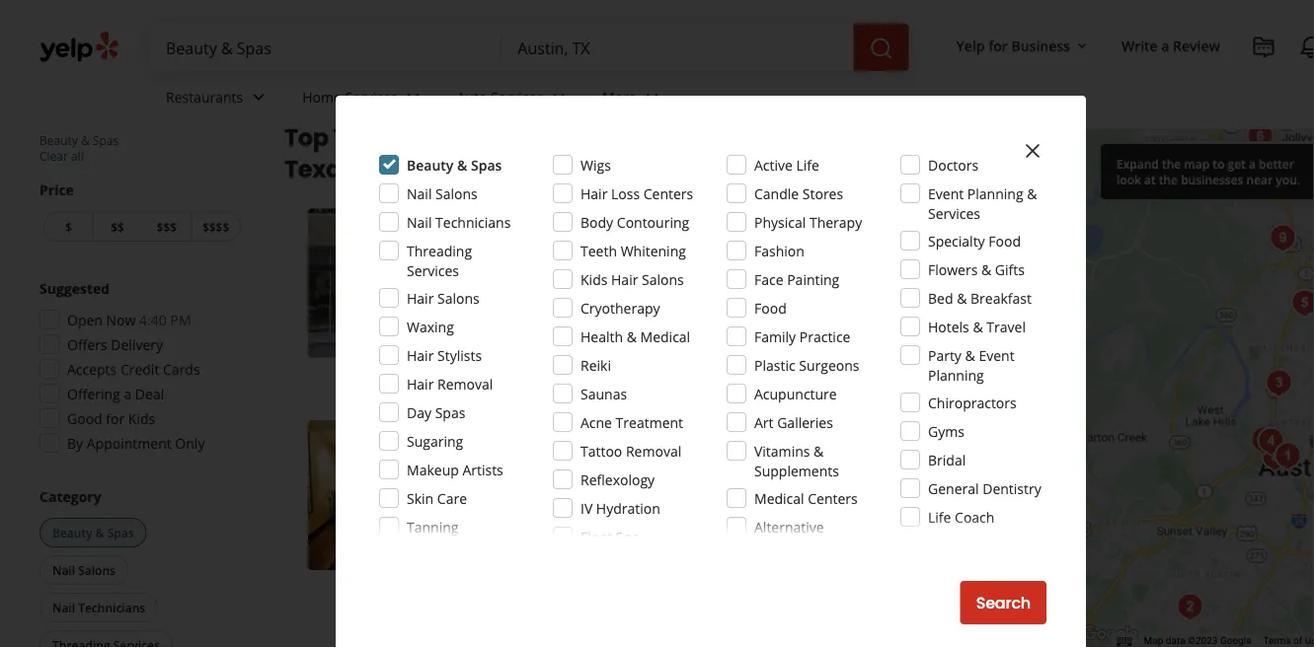 Task type: describe. For each thing, give the bounding box(es) containing it.
next image for until 10:00 pm
[[426, 272, 450, 296]]

by
[[67, 434, 83, 453]]

open
[[67, 311, 103, 329]]

rejuvenate austin image
[[1252, 424, 1291, 464]]

viva day spa + med spa | 35th image
[[1260, 364, 1299, 403]]

google image
[[1078, 622, 1143, 648]]

technicians inside search dialog
[[436, 213, 511, 232]]

honey
[[569, 209, 630, 236]]

nail salons inside search dialog
[[407, 184, 478, 203]]

galleries
[[777, 413, 834, 432]]

planning inside party & event planning
[[928, 366, 985, 385]]

& inside event planning & services
[[1027, 184, 1038, 203]]

iv hydration
[[581, 499, 661, 518]]

art galleries
[[755, 413, 834, 432]]

fashion
[[755, 242, 805, 260]]

skin inside button
[[554, 273, 580, 289]]

day spas inside button
[[552, 485, 605, 502]]

close image
[[1021, 139, 1045, 163]]

category
[[40, 487, 101, 506]]

yelp for business
[[957, 36, 1071, 55]]

milk + honey link
[[504, 209, 630, 236]]

0 vertical spatial medical
[[641, 327, 691, 346]]

us
[[1305, 636, 1315, 648]]

previous image for until 8:00 pm
[[316, 484, 340, 508]]

teeth
[[581, 242, 617, 260]]

makeup
[[407, 461, 459, 480]]

(302 reviews)
[[620, 453, 704, 472]]

hair for hair removal
[[407, 375, 434, 394]]

user actions element
[[941, 25, 1315, 146]]

and
[[545, 350, 569, 369]]

candle stores
[[755, 184, 844, 203]]

accepts credit cards
[[67, 360, 200, 379]]

0 vertical spatial beauty & spas
[[342, 105, 426, 121]]

art
[[755, 413, 774, 432]]

hiatus spa + retreat image
[[1245, 421, 1284, 461]]

services inside event planning & services
[[928, 204, 981, 223]]

beauty inside top 10 best beauty & spas near austin, texas
[[417, 121, 502, 154]]

category group
[[36, 487, 245, 648]]

professional..."
[[573, 350, 669, 369]]

saunas
[[581, 385, 627, 403]]

$$$$ button
[[191, 212, 241, 242]]

(630 reviews)
[[620, 241, 704, 260]]

previous image for until 10:00 pm
[[316, 272, 340, 296]]

& down auto
[[457, 156, 468, 174]]

write a review
[[1122, 36, 1221, 55]]

top 10 best beauty & spas near austin, texas
[[284, 121, 738, 186]]

search image
[[870, 37, 893, 60]]

float spa
[[581, 528, 640, 547]]

iv
[[581, 499, 593, 518]]

better
[[1259, 156, 1295, 172]]

milk
[[504, 209, 547, 236]]

now
[[106, 311, 136, 329]]

businesses
[[1181, 171, 1244, 188]]

& up professional..."
[[627, 327, 637, 346]]

waxing
[[407, 318, 454, 336]]

1 horizontal spatial spa
[[733, 421, 768, 448]]

care inside button
[[583, 273, 610, 289]]

m
[[1305, 154, 1315, 173]]

body inside search dialog
[[581, 213, 614, 232]]

terms of us link
[[1264, 636, 1315, 648]]

active life
[[755, 156, 820, 174]]

teeth whitening
[[581, 242, 686, 260]]

1 horizontal spatial $$$
[[703, 273, 727, 291]]

for for yelp
[[989, 36, 1008, 55]]

painting
[[787, 270, 840, 289]]

for for good
[[106, 409, 125, 428]]

cards
[[163, 360, 200, 379]]

4:40
[[139, 311, 167, 329]]

spa inside search dialog
[[616, 528, 640, 547]]

& inside party & event planning
[[966, 346, 976, 365]]

kids inside search dialog
[[581, 270, 608, 289]]

tattoo
[[581, 442, 623, 461]]

family
[[755, 327, 796, 346]]

4.0 link
[[596, 239, 616, 261]]

jing massage image
[[1241, 117, 1280, 157]]

10:00
[[555, 303, 590, 322]]

restaurants
[[166, 88, 243, 106]]

skin care button
[[550, 272, 614, 291]]

24 chevron down v2 image for auto services
[[547, 85, 571, 109]]

vitamins & supplements
[[755, 442, 840, 481]]

terms of us
[[1264, 636, 1315, 648]]

pm for until 8:00 pm
[[586, 515, 607, 534]]

+ for mind
[[662, 421, 673, 448]]

5 star rating image
[[482, 454, 588, 474]]

4 star rating image
[[482, 242, 588, 262]]

1 vertical spatial medical
[[755, 489, 805, 508]]

0 horizontal spatial nail salons button
[[40, 556, 128, 586]]

tattoo removal
[[581, 442, 682, 461]]

therapy
[[810, 213, 863, 232]]

whitening
[[621, 242, 686, 260]]

bed
[[928, 289, 954, 308]]

$$ button
[[93, 212, 142, 242]]

hair for hair salons
[[407, 289, 434, 308]]

google
[[1221, 636, 1252, 648]]

1 vertical spatial $$
[[617, 485, 633, 504]]

beauty inside beauty & spas clear all
[[40, 132, 78, 149]]

& inside vitamins & supplements
[[814, 442, 824, 461]]

services for auto services
[[491, 88, 543, 106]]

spas inside button
[[578, 485, 605, 502]]

search for search as map m
[[1207, 154, 1251, 173]]

& right 10
[[386, 105, 395, 121]]

beauty inside search dialog
[[407, 156, 454, 174]]

as
[[1254, 154, 1269, 173]]

skin care inside search dialog
[[407, 489, 467, 508]]

yelp for business button
[[949, 28, 1098, 63]]

travel
[[987, 318, 1026, 336]]

data
[[1166, 636, 1186, 648]]

had
[[693, 330, 718, 349]]

bridal
[[928, 451, 966, 470]]

kids inside group
[[128, 409, 155, 428]]

hair salons
[[407, 289, 480, 308]]

beautiful
[[557, 330, 620, 349]]

1 vertical spatial zen blend mind + body spa image
[[1171, 588, 1210, 628]]

search for search
[[977, 593, 1031, 615]]

day inside button
[[552, 485, 575, 502]]

of
[[1294, 636, 1303, 648]]

expand the map to get a better look at the businesses near you. tooltip
[[1101, 144, 1315, 200]]

top
[[284, 121, 328, 154]]

flowers & gifts
[[928, 260, 1025, 279]]

acne
[[581, 413, 612, 432]]

accepts
[[67, 360, 117, 379]]

services for home services
[[345, 88, 398, 106]]

look
[[1117, 171, 1142, 188]]

salons inside category group
[[78, 563, 115, 579]]

nail technicians inside button
[[52, 600, 145, 616]]

warehouse district
[[743, 273, 866, 291]]

1 vertical spatial food
[[755, 299, 787, 318]]

price group
[[40, 180, 245, 246]]

$$$ inside button
[[157, 219, 177, 235]]

0 vertical spatial centers
[[644, 184, 694, 203]]

& inside button
[[95, 525, 104, 541]]

kids hair salons
[[581, 270, 684, 289]]

clear
[[40, 148, 68, 164]]

hotels
[[928, 318, 970, 336]]

0 horizontal spatial life
[[797, 156, 820, 174]]

wigs
[[581, 156, 611, 174]]

little spa. i had the lux facial with claire. she was very sweet and professional..."
[[503, 330, 971, 369]]

offering a deal
[[67, 385, 164, 403]]

i
[[685, 330, 689, 349]]

reviews) for (302 reviews)
[[651, 453, 704, 472]]

health & medical
[[581, 327, 691, 346]]

skin inside search dialog
[[407, 489, 434, 508]]

spas inside beauty & spas clear all
[[93, 132, 119, 149]]

a for review
[[1162, 36, 1170, 55]]

terms
[[1264, 636, 1292, 648]]

specialty
[[928, 232, 985, 250]]

slideshow element for until 10:00 pm
[[308, 209, 458, 359]]

breakfast
[[971, 289, 1032, 308]]

sweet
[[503, 350, 541, 369]]

nail salons inside category group
[[52, 563, 115, 579]]

more link
[[587, 71, 680, 128]]

milk + honey image
[[1264, 219, 1303, 258]]

1 horizontal spatial food
[[989, 232, 1021, 250]]

business categories element
[[150, 71, 1315, 128]]

near
[[593, 121, 650, 154]]

0 vertical spatial milk + honey image
[[308, 209, 458, 359]]

0 vertical spatial zen blend mind + body spa image
[[308, 421, 458, 571]]

zen blend mind + body spa link
[[504, 421, 768, 448]]



Task type: vqa. For each thing, say whether or not it's contained in the screenshot.
Plastic Surgeons
yes



Task type: locate. For each thing, give the bounding box(es) containing it.
0 horizontal spatial technicians
[[78, 600, 145, 616]]

nail salons down the beauty & spas button
[[52, 563, 115, 579]]

a right write
[[1162, 36, 1170, 55]]

skin up tanning
[[407, 489, 434, 508]]

0 horizontal spatial $$
[[111, 219, 124, 235]]

plastic
[[755, 356, 796, 375]]

24 chevron down v2 image for more
[[641, 85, 664, 109]]

1 horizontal spatial nail salons
[[407, 184, 478, 203]]

care inside search dialog
[[437, 489, 467, 508]]

1 vertical spatial care
[[437, 489, 467, 508]]

nail technicians button
[[40, 594, 158, 623]]

2 previous image from the top
[[316, 484, 340, 508]]

the inside "little spa. i had the lux facial with claire. she was very sweet and professional...""
[[721, 330, 742, 349]]

reviews)
[[651, 241, 704, 260], [651, 453, 704, 472]]

previous image
[[316, 272, 340, 296], [316, 484, 340, 508]]

1 horizontal spatial nail technicians
[[407, 213, 511, 232]]

for
[[989, 36, 1008, 55], [106, 409, 125, 428]]

offers delivery
[[67, 335, 163, 354]]

1 slideshow element from the top
[[308, 209, 458, 359]]

reviews) inside (302 reviews) link
[[651, 453, 704, 472]]

services inside threading services
[[407, 261, 459, 280]]

by appointment only
[[67, 434, 205, 453]]

physical
[[755, 213, 806, 232]]

good for kids
[[67, 409, 155, 428]]

(302
[[620, 453, 648, 472]]

facial
[[772, 330, 809, 349]]

plastic surgeons
[[755, 356, 860, 375]]

reviews) inside (630 reviews) link
[[651, 241, 704, 260]]

& right 'bed'
[[957, 289, 967, 308]]

0 horizontal spatial day spas
[[407, 403, 466, 422]]

1 vertical spatial day spas
[[552, 485, 605, 502]]

1 vertical spatial milk + honey image
[[1269, 437, 1308, 477]]

1 horizontal spatial centers
[[808, 489, 858, 508]]

1 horizontal spatial body
[[678, 421, 727, 448]]

1 vertical spatial beauty & spas
[[407, 156, 502, 174]]

pm up health
[[594, 303, 614, 322]]

1 horizontal spatial kids
[[581, 270, 608, 289]]

nail technicians
[[407, 213, 511, 232], [52, 600, 145, 616]]

skin care up '10:00'
[[554, 273, 610, 289]]

search inside button
[[977, 593, 1031, 615]]

0 vertical spatial $$$
[[157, 219, 177, 235]]

+ for milk
[[553, 209, 564, 236]]

notifications image
[[1300, 36, 1315, 59]]

map
[[1272, 154, 1301, 173], [1185, 156, 1210, 172]]

body up (302 reviews) link
[[678, 421, 727, 448]]

nail salons up threading
[[407, 184, 478, 203]]

24 chevron down v2 image right restaurants
[[247, 85, 271, 109]]

coach
[[955, 508, 995, 527]]

group containing suggested
[[34, 279, 245, 459]]

0 horizontal spatial centers
[[644, 184, 694, 203]]

with
[[812, 330, 840, 349]]

services for threading services
[[407, 261, 459, 280]]

1 vertical spatial kids
[[128, 409, 155, 428]]

kids up by appointment only
[[128, 409, 155, 428]]

medical centers
[[755, 489, 858, 508]]

life up candle stores
[[797, 156, 820, 174]]

nail technicians up threading
[[407, 213, 511, 232]]

day spas button
[[548, 484, 609, 504]]

lux
[[746, 330, 769, 349]]

1 vertical spatial technicians
[[78, 600, 145, 616]]

slideshow element for until 8:00 pm
[[308, 421, 458, 571]]

0 vertical spatial for
[[989, 36, 1008, 55]]

a for deal
[[124, 385, 132, 403]]

"what
[[503, 330, 542, 349]]

flowers
[[928, 260, 978, 279]]

$ button
[[43, 212, 93, 242]]

claire.
[[843, 330, 884, 349]]

2 until from the top
[[522, 515, 551, 534]]

+ up (302 reviews) link
[[662, 421, 673, 448]]

beauty & spas inside search dialog
[[407, 156, 502, 174]]

hair down hair stylists
[[407, 375, 434, 394]]

1 horizontal spatial milk + honey image
[[1269, 437, 1308, 477]]

nail technicians down the beauty & spas button
[[52, 600, 145, 616]]

services right auto
[[491, 88, 543, 106]]

1 horizontal spatial skin
[[554, 273, 580, 289]]

0 horizontal spatial nail technicians
[[52, 600, 145, 616]]

spa
[[733, 421, 768, 448], [616, 528, 640, 547]]

0 horizontal spatial map
[[1185, 156, 1210, 172]]

2 slideshow element from the top
[[308, 421, 458, 571]]

& inside beauty & spas clear all
[[81, 132, 90, 149]]

best
[[361, 121, 413, 154]]

salons
[[436, 184, 478, 203], [642, 270, 684, 289], [653, 273, 691, 289], [438, 289, 480, 308], [78, 563, 115, 579]]

0 vertical spatial care
[[583, 273, 610, 289]]

2 vertical spatial nail salons
[[52, 563, 115, 579]]

0 horizontal spatial search
[[977, 593, 1031, 615]]

1 horizontal spatial day
[[552, 485, 575, 502]]

24 chevron down v2 image for home services
[[402, 85, 425, 109]]

glow spa & wax house image
[[1285, 284, 1315, 323]]

2 reviews) from the top
[[651, 453, 704, 472]]

a inside expand the map to get a better look at the businesses near you.
[[1249, 156, 1256, 172]]

a inside group
[[124, 385, 132, 403]]

hair removal
[[407, 375, 493, 394]]

8:00
[[555, 515, 582, 534]]

0 vertical spatial slideshow element
[[308, 209, 458, 359]]

0 horizontal spatial kids
[[128, 409, 155, 428]]

24 chevron down v2 image for restaurants
[[247, 85, 271, 109]]

face painting
[[755, 270, 840, 289]]

event
[[928, 184, 964, 203], [979, 346, 1015, 365]]

until for until 8:00 pm
[[522, 515, 551, 534]]

1 reviews) from the top
[[651, 241, 704, 260]]

zen
[[504, 421, 540, 448]]

24 chevron down v2 image
[[247, 85, 271, 109], [402, 85, 425, 109], [547, 85, 571, 109], [641, 85, 664, 109]]

life down general
[[928, 508, 952, 527]]

doctors
[[928, 156, 979, 174]]

nail salons
[[407, 184, 478, 203], [626, 273, 691, 289], [52, 563, 115, 579]]

reviews) right the (302
[[651, 453, 704, 472]]

map for to
[[1185, 156, 1210, 172]]

1 horizontal spatial +
[[662, 421, 673, 448]]

nail technicians inside search dialog
[[407, 213, 511, 232]]

$$ left $$$ button
[[111, 219, 124, 235]]

for inside button
[[989, 36, 1008, 55]]

until left 8:00
[[522, 515, 551, 534]]

a for beautiful
[[546, 330, 553, 349]]

24 chevron down v2 image right the more
[[641, 85, 664, 109]]

reviews) up nail salons link
[[651, 241, 704, 260]]

24 chevron down v2 image inside restaurants link
[[247, 85, 271, 109]]

16 info v2 image
[[1018, 133, 1034, 149]]

nail salons down the (630 reviews)
[[626, 273, 691, 289]]

a left the deal
[[124, 385, 132, 403]]

restaurants link
[[150, 71, 287, 128]]

map region
[[1055, 0, 1315, 648]]

1 vertical spatial skin care
[[407, 489, 467, 508]]

pm for until 10:00 pm
[[594, 303, 614, 322]]

food up the gifts at the top of the page
[[989, 232, 1021, 250]]

hair up the cryotherapy
[[611, 270, 638, 289]]

technicians inside nail technicians button
[[78, 600, 145, 616]]

day inside search dialog
[[407, 403, 432, 422]]

1 vertical spatial for
[[106, 409, 125, 428]]

removal for tattoo removal
[[626, 442, 682, 461]]

0 vertical spatial nail technicians
[[407, 213, 511, 232]]

reflexology
[[581, 471, 655, 489]]

for right yelp
[[989, 36, 1008, 55]]

24 chevron down v2 image inside more link
[[641, 85, 664, 109]]

next image down makeup on the bottom left
[[426, 484, 450, 508]]

0 vertical spatial day
[[407, 403, 432, 422]]

©2023
[[1188, 636, 1218, 648]]

0 horizontal spatial day
[[407, 403, 432, 422]]

map left to
[[1185, 156, 1210, 172]]

care down teeth
[[583, 273, 610, 289]]

1 horizontal spatial skin care
[[554, 273, 610, 289]]

0 vertical spatial planning
[[968, 184, 1024, 203]]

0 horizontal spatial zen blend mind + body spa image
[[308, 421, 458, 571]]

supplements
[[755, 462, 840, 481]]

specialty food
[[928, 232, 1021, 250]]

technicians up threading
[[436, 213, 511, 232]]

(302 reviews) link
[[620, 451, 704, 473]]

general dentistry
[[928, 480, 1042, 498]]

projects image
[[1252, 36, 1276, 59]]

0 vertical spatial technicians
[[436, 213, 511, 232]]

viva day spa + med spa | lamar image
[[1256, 438, 1295, 478]]

0 vertical spatial reviews)
[[651, 241, 704, 260]]

threading services
[[407, 242, 472, 280]]

1 vertical spatial spa
[[616, 528, 640, 547]]

0 horizontal spatial food
[[755, 299, 787, 318]]

hair down waxing
[[407, 346, 434, 365]]

hair for hair stylists
[[407, 346, 434, 365]]

day left iv
[[552, 485, 575, 502]]

1 previous image from the top
[[316, 272, 340, 296]]

suggested
[[40, 279, 110, 298]]

1 horizontal spatial for
[[989, 36, 1008, 55]]

1 24 chevron down v2 image from the left
[[247, 85, 271, 109]]

& up supplements
[[814, 442, 824, 461]]

"what a beautiful
[[503, 330, 620, 349]]

1 vertical spatial reviews)
[[651, 453, 704, 472]]

hair up waxing
[[407, 289, 434, 308]]

you.
[[1276, 171, 1301, 188]]

map inside expand the map to get a better look at the businesses near you.
[[1185, 156, 1210, 172]]

body
[[581, 213, 614, 232], [678, 421, 727, 448]]

& down auto services
[[507, 121, 525, 154]]

beauty & spas button
[[40, 519, 147, 548]]

kids down teeth
[[581, 270, 608, 289]]

reviews) for (630 reviews)
[[651, 241, 704, 260]]

day spas up 8:00
[[552, 485, 605, 502]]

day spas up "sugaring"
[[407, 403, 466, 422]]

nail salons button down the (630 reviews)
[[622, 272, 695, 291]]

pm right 4:40
[[170, 311, 191, 329]]

threading
[[407, 242, 472, 260]]

0 vertical spatial body
[[581, 213, 614, 232]]

24 chevron down v2 image right auto services
[[547, 85, 571, 109]]

0 horizontal spatial care
[[437, 489, 467, 508]]

milk + honey image
[[308, 209, 458, 359], [1269, 437, 1308, 477]]

event inside event planning & services
[[928, 184, 964, 203]]

deal
[[135, 385, 164, 403]]

$$ down the (302
[[617, 485, 633, 504]]

general
[[928, 480, 979, 498]]

planning down doctors
[[968, 184, 1024, 203]]

auto services link
[[441, 71, 587, 128]]

removal for hair removal
[[438, 375, 493, 394]]

0 vertical spatial removal
[[438, 375, 493, 394]]

pm right 8:00
[[586, 515, 607, 534]]

1 horizontal spatial event
[[979, 346, 1015, 365]]

hair loss centers
[[581, 184, 694, 203]]

+ right the 'milk'
[[553, 209, 564, 236]]

nail salons button
[[622, 272, 695, 291], [40, 556, 128, 586]]

1 horizontal spatial zen blend mind + body spa image
[[1171, 588, 1210, 628]]

spa.
[[655, 330, 682, 349]]

1 vertical spatial slideshow element
[[308, 421, 458, 571]]

care down makeup artists
[[437, 489, 467, 508]]

0 vertical spatial +
[[553, 209, 564, 236]]

0 vertical spatial day spas
[[407, 403, 466, 422]]

0 horizontal spatial medical
[[641, 327, 691, 346]]

face
[[755, 270, 784, 289]]

skin care down makeup on the bottom left
[[407, 489, 467, 508]]

0 vertical spatial $$
[[111, 219, 124, 235]]

gifts
[[995, 260, 1025, 279]]

planning inside event planning & services
[[968, 184, 1024, 203]]

beauty inside the beauty & spas button
[[52, 525, 92, 541]]

services up specialty
[[928, 204, 981, 223]]

until 10:00 pm
[[522, 303, 614, 322]]

party
[[928, 346, 962, 365]]

4 24 chevron down v2 image from the left
[[641, 85, 664, 109]]

1 vertical spatial skin
[[407, 489, 434, 508]]

2 24 chevron down v2 image from the left
[[402, 85, 425, 109]]

spas inside button
[[107, 525, 134, 541]]

acupuncture
[[755, 385, 837, 403]]

& right the party
[[966, 346, 976, 365]]

3 24 chevron down v2 image from the left
[[547, 85, 571, 109]]

planning down the party
[[928, 366, 985, 385]]

float
[[581, 528, 612, 547]]

1 vertical spatial nail salons button
[[40, 556, 128, 586]]

1 next image from the top
[[426, 272, 450, 296]]

next image for until 8:00 pm
[[426, 484, 450, 508]]

24 chevron down v2 image inside auto services link
[[547, 85, 571, 109]]

1 vertical spatial until
[[522, 515, 551, 534]]

1 . milk + honey
[[482, 209, 630, 236]]

search dialog
[[0, 0, 1315, 648]]

24 chevron down v2 image up best
[[402, 85, 425, 109]]

nail inside button
[[52, 600, 75, 616]]

skin care inside button
[[554, 273, 610, 289]]

day up "sugaring"
[[407, 403, 432, 422]]

0 vertical spatial nail salons
[[407, 184, 478, 203]]

she
[[887, 330, 911, 349]]

event inside party & event planning
[[979, 346, 1015, 365]]

& right 'clear' at top left
[[81, 132, 90, 149]]

spa left 'galleries'
[[733, 421, 768, 448]]

event down doctors
[[928, 184, 964, 203]]

1 vertical spatial next image
[[426, 484, 450, 508]]

services
[[345, 88, 398, 106], [491, 88, 543, 106], [928, 204, 981, 223], [407, 261, 459, 280]]

nail salons button down the beauty & spas button
[[40, 556, 128, 586]]

for down offering a deal
[[106, 409, 125, 428]]

& down category
[[95, 525, 104, 541]]

district
[[820, 273, 866, 291]]

hair for hair loss centers
[[581, 184, 608, 203]]

2 horizontal spatial nail salons
[[626, 273, 691, 289]]

0 vertical spatial life
[[797, 156, 820, 174]]

2 next image from the top
[[426, 484, 450, 508]]

1 horizontal spatial life
[[928, 508, 952, 527]]

hair
[[581, 184, 608, 203], [611, 270, 638, 289], [407, 289, 434, 308], [407, 346, 434, 365], [407, 375, 434, 394]]

None search field
[[150, 24, 913, 71]]

hair down wigs
[[581, 184, 608, 203]]

services up best
[[345, 88, 398, 106]]

kids
[[581, 270, 608, 289], [128, 409, 155, 428]]

$$$ button
[[142, 212, 191, 242]]

0 horizontal spatial for
[[106, 409, 125, 428]]

spas inside top 10 best beauty & spas near austin, texas
[[530, 121, 588, 154]]

1 vertical spatial life
[[928, 508, 952, 527]]

centers up "contouring" on the top
[[644, 184, 694, 203]]

0 horizontal spatial removal
[[438, 375, 493, 394]]

zen blend mind + body spa image
[[308, 421, 458, 571], [1171, 588, 1210, 628]]

a right get
[[1249, 156, 1256, 172]]

bella salon image
[[1252, 422, 1291, 462]]

technicians down the beauty & spas button
[[78, 600, 145, 616]]

0 horizontal spatial event
[[928, 184, 964, 203]]

skin care
[[554, 273, 610, 289], [407, 489, 467, 508]]

1 vertical spatial removal
[[626, 442, 682, 461]]

texas
[[284, 153, 354, 186]]

centers
[[644, 184, 694, 203], [808, 489, 858, 508]]

contouring
[[617, 213, 690, 232]]

day spas inside search dialog
[[407, 403, 466, 422]]

1 vertical spatial previous image
[[316, 484, 340, 508]]

1 horizontal spatial nail salons button
[[622, 272, 695, 291]]

medicine
[[755, 538, 813, 557]]

map left m
[[1272, 154, 1301, 173]]

a up and
[[546, 330, 553, 349]]

map for m
[[1272, 154, 1301, 173]]

0 vertical spatial event
[[928, 184, 964, 203]]

body up teeth
[[581, 213, 614, 232]]

1 vertical spatial +
[[662, 421, 673, 448]]

& down close image on the top right of the page
[[1027, 184, 1038, 203]]

skin up the "until 10:00 pm"
[[554, 273, 580, 289]]

& left the gifts at the top of the page
[[982, 260, 992, 279]]

1 horizontal spatial medical
[[755, 489, 805, 508]]

1 until from the top
[[522, 303, 551, 322]]

$$$ left face
[[703, 273, 727, 291]]

1 vertical spatial nail technicians
[[52, 600, 145, 616]]

1 horizontal spatial technicians
[[436, 213, 511, 232]]

event down travel
[[979, 346, 1015, 365]]

0 horizontal spatial body
[[581, 213, 614, 232]]

services down threading
[[407, 261, 459, 280]]

planning
[[968, 184, 1024, 203], [928, 366, 985, 385]]

0 vertical spatial skin care
[[554, 273, 610, 289]]

0 vertical spatial nail salons button
[[622, 272, 695, 291]]

business
[[1012, 36, 1071, 55]]

24 chevron down v2 image inside home services link
[[402, 85, 425, 109]]

& inside top 10 best beauty & spas near austin, texas
[[507, 121, 525, 154]]

technicians
[[436, 213, 511, 232], [78, 600, 145, 616]]

next image down threading
[[426, 272, 450, 296]]

sugaring
[[407, 432, 464, 451]]

physical therapy
[[755, 213, 863, 232]]

1 vertical spatial nail salons
[[626, 273, 691, 289]]

until up "what on the left bottom of the page
[[522, 303, 551, 322]]

0 vertical spatial previous image
[[316, 272, 340, 296]]

was
[[915, 330, 940, 349]]

0 vertical spatial spa
[[733, 421, 768, 448]]

group
[[34, 279, 245, 459]]

mind
[[607, 421, 657, 448]]

1 horizontal spatial search
[[1207, 154, 1251, 173]]

0 vertical spatial search
[[1207, 154, 1251, 173]]

keyboard shortcuts image
[[1117, 638, 1133, 647]]

1 vertical spatial day
[[552, 485, 575, 502]]

16 chevron down v2 image
[[1075, 38, 1090, 54]]

2 vertical spatial beauty & spas
[[52, 525, 134, 541]]

all
[[71, 148, 84, 164]]

good
[[67, 409, 102, 428]]

centers down supplements
[[808, 489, 858, 508]]

spa down hydration
[[616, 528, 640, 547]]

1 horizontal spatial day spas
[[552, 485, 605, 502]]

very
[[943, 330, 971, 349]]

& right very
[[973, 318, 983, 336]]

next image
[[426, 272, 450, 296], [426, 484, 450, 508]]

beauty
[[342, 105, 383, 121], [417, 121, 502, 154], [40, 132, 78, 149], [407, 156, 454, 174], [52, 525, 92, 541]]

little
[[624, 330, 652, 349]]

map data ©2023 google
[[1144, 636, 1252, 648]]

beauty & spas inside button
[[52, 525, 134, 541]]

food down the warehouse
[[755, 299, 787, 318]]

1 vertical spatial search
[[977, 593, 1031, 615]]

0 vertical spatial food
[[989, 232, 1021, 250]]

candle
[[755, 184, 799, 203]]

$$$ left $$$$
[[157, 219, 177, 235]]

delivery
[[111, 335, 163, 354]]

$$ inside button
[[111, 219, 124, 235]]

1 vertical spatial planning
[[928, 366, 985, 385]]

until for until 10:00 pm
[[522, 303, 551, 322]]

slideshow element
[[308, 209, 458, 359], [308, 421, 458, 571]]

1 vertical spatial event
[[979, 346, 1015, 365]]

0 vertical spatial kids
[[581, 270, 608, 289]]

0 horizontal spatial +
[[553, 209, 564, 236]]

reiki
[[581, 356, 611, 375]]



